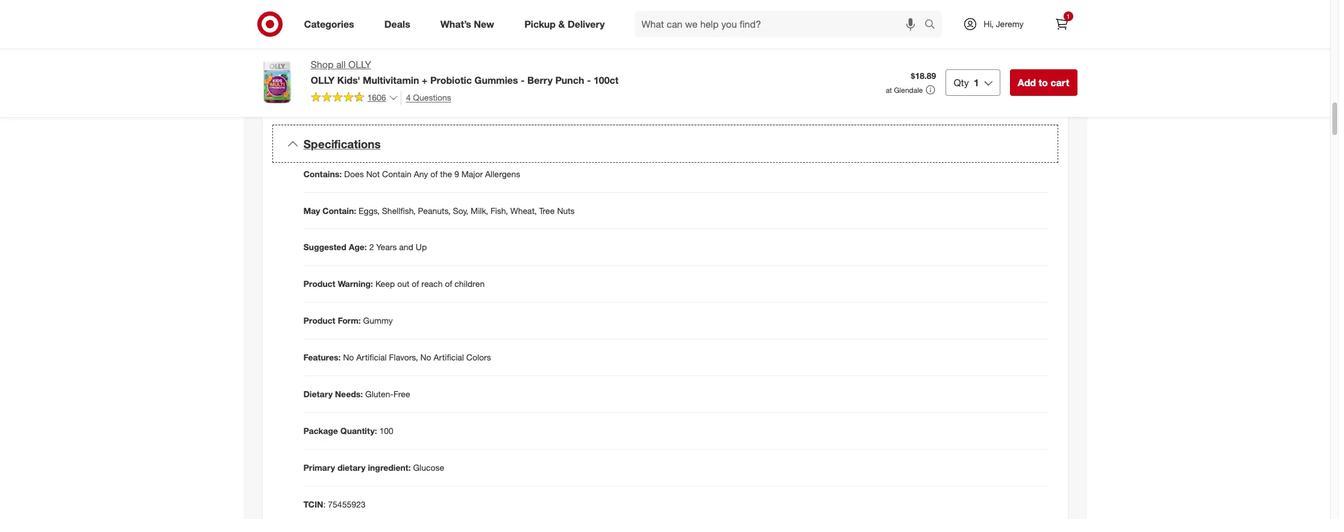 Task type: locate. For each thing, give the bounding box(es) containing it.
0 vertical spatial do
[[810, 23, 820, 34]]

2 horizontal spatial 100
[[423, 23, 437, 34]]

it down everything on the top of the page
[[822, 23, 827, 34]]

flavors
[[441, 40, 466, 50]]

by
[[829, 23, 838, 34], [854, 84, 863, 94]]

&
[[559, 18, 565, 30]]

0 vertical spatial product
[[304, 279, 336, 289]]

kids'
[[337, 74, 360, 86]]

are right they
[[1014, 23, 1026, 34]]

- left "berry"
[[521, 74, 525, 86]]

artificial left the colors
[[434, 352, 464, 363]]

1 horizontal spatial by
[[854, 84, 863, 94]]

product left warning:
[[304, 279, 336, 289]]

bottle.
[[950, 59, 974, 70]]

0 horizontal spatial our
[[731, 59, 743, 70]]

gummies
[[475, 74, 518, 86]]

1 horizontal spatial artificial
[[434, 352, 464, 363]]

contains: does not contain any of the 9 major allergens
[[304, 169, 521, 179]]

to right easy
[[739, 23, 746, 34]]

1606
[[368, 92, 386, 103]]

100 right quantity:
[[380, 426, 394, 436]]

specifications
[[304, 137, 381, 151]]

0 vertical spatial or
[[431, 40, 439, 50]]

1 vertical spatial do
[[983, 35, 993, 46]]

1 vertical spatial is
[[686, 96, 692, 106]]

+
[[422, 74, 428, 86]]

1 horizontal spatial at
[[886, 86, 893, 95]]

categories link
[[294, 11, 369, 37]]

shop
[[311, 58, 334, 71]]

you're
[[906, 35, 928, 46]]

0 vertical spatial olly
[[349, 58, 371, 71]]

product left form:
[[304, 316, 336, 326]]

no right features:
[[343, 352, 354, 363]]

shellfish,
[[382, 205, 416, 216]]

not down *these
[[694, 96, 707, 106]]

:
[[324, 500, 326, 510]]

0 horizontal spatial 100
[[316, 23, 330, 34]]

do right we on the right of the page
[[810, 23, 820, 34]]

0 vertical spatial not
[[779, 84, 791, 94]]

day
[[440, 23, 453, 34]]

1 horizontal spatial no
[[421, 352, 431, 363]]

it up effective
[[963, 11, 967, 22]]

to right add
[[1039, 76, 1049, 89]]

and down supply)
[[468, 40, 482, 50]]

1 horizontal spatial it
[[963, 11, 967, 22]]

bottle
[[384, 23, 406, 34]]

0 horizontal spatial do
[[810, 23, 820, 34]]

0 vertical spatial at
[[743, 11, 751, 22]]

0 horizontal spatial no
[[343, 352, 354, 363]]

olly down shop
[[311, 74, 335, 86]]

tree
[[539, 205, 555, 216]]

dietary
[[338, 463, 366, 473]]

olly right all
[[349, 58, 371, 71]]

0 vertical spatial our
[[970, 11, 982, 22]]

0 horizontal spatial are
[[925, 23, 937, 34]]

0 vertical spatial by
[[829, 23, 838, 34]]

delivery
[[568, 18, 605, 30]]

treat,
[[793, 96, 813, 106]]

the up any
[[865, 84, 877, 94]]

as left they
[[984, 23, 993, 34]]

and inside *these statements have not been evaluated by the food and drug administration. this product is not intended to diagnose, treat, cure or prevent any disease.
[[901, 84, 916, 94]]

1 vertical spatial and
[[901, 84, 916, 94]]

hi, jeremy
[[984, 19, 1024, 29]]

are
[[925, 23, 937, 34], [1014, 23, 1026, 34]]

1 horizontal spatial are
[[1014, 23, 1026, 34]]

100 left day
[[423, 23, 437, 34]]

to left make
[[1016, 11, 1023, 22]]

to right likely
[[973, 35, 981, 46]]

1 horizontal spatial and
[[468, 40, 482, 50]]

intended
[[709, 96, 742, 106]]

of up we on the right of the page
[[794, 11, 801, 22]]

health
[[710, 11, 733, 22]]

punch
[[556, 74, 585, 86]]

disease.
[[890, 96, 921, 106]]

is inside good health is at the center of everything we do. that's why we've made it our mission to make nutrition easy to understand. we do it by crafting products that are as effective as they are delicious—because we know when something feels good, you're more likely to do it.*
[[735, 11, 741, 22]]

1 product from the top
[[304, 279, 336, 289]]

statements
[[714, 84, 757, 94]]

qty
[[954, 76, 970, 89]]

do.
[[858, 11, 870, 22]]

1 link
[[1049, 11, 1075, 37]]

or
[[431, 40, 439, 50], [834, 96, 842, 106]]

reach
[[422, 279, 443, 289]]

1 horizontal spatial as
[[984, 23, 993, 34]]

1 horizontal spatial is
[[735, 11, 741, 22]]

we up 'crafting'
[[845, 11, 856, 22]]

may contain: eggs, shellfish, peanuts, soy, milk, fish, wheat, tree nuts
[[304, 205, 575, 216]]

0 horizontal spatial as
[[939, 23, 948, 34]]

do
[[810, 23, 820, 34], [983, 35, 993, 46]]

1 right qty on the top of page
[[974, 76, 980, 89]]

0 horizontal spatial at
[[743, 11, 751, 22]]

is down *these
[[686, 96, 692, 106]]

2 horizontal spatial and
[[901, 84, 916, 94]]

deals link
[[374, 11, 426, 37]]

not
[[779, 84, 791, 94], [694, 96, 707, 106]]

by inside good health is at the center of everything we do. that's why we've made it our mission to make nutrition easy to understand. we do it by crafting products that are as effective as they are delicious—because we know when something feels good, you're more likely to do it.*
[[829, 23, 838, 34]]

- left 50%
[[887, 59, 890, 70]]

1 horizontal spatial do
[[983, 35, 993, 46]]

as up more on the top right of page
[[939, 23, 948, 34]]

not up diagnose,
[[779, 84, 791, 94]]

our right way,
[[731, 59, 743, 70]]

artificial left flavors,
[[357, 352, 387, 363]]

2 as from the left
[[984, 23, 993, 34]]

2 horizontal spatial -
[[887, 59, 890, 70]]

children
[[455, 279, 485, 289]]

0 vertical spatial we
[[845, 11, 856, 22]]

the inside good health is at the center of everything we do. that's why we've made it our mission to make nutrition easy to understand. we do it by crafting products that are as effective as they are delicious—because we know when something feels good, you're more likely to do it.*
[[753, 11, 765, 22]]

2 product from the top
[[304, 316, 336, 326]]

at right health
[[743, 11, 751, 22]]

0 vertical spatial is
[[735, 11, 741, 22]]

feels
[[862, 35, 880, 46]]

0 horizontal spatial we
[[761, 35, 772, 46]]

the left 9
[[440, 169, 452, 179]]

pcr
[[913, 59, 930, 70]]

our
[[970, 11, 982, 22], [731, 59, 743, 70]]

1 no from the left
[[343, 352, 354, 363]]

2 are from the left
[[1014, 23, 1026, 34]]

1 vertical spatial or
[[834, 96, 842, 106]]

not
[[366, 169, 380, 179]]

100 up the 'made' in the left top of the page
[[316, 23, 330, 34]]

-
[[887, 59, 890, 70], [521, 74, 525, 86], [587, 74, 591, 86]]

made
[[939, 11, 960, 22]]

make
[[1025, 11, 1046, 22]]

we down understand.
[[761, 35, 772, 46]]

our inside good health is at the center of everything we do. that's why we've made it our mission to make nutrition easy to understand. we do it by crafting products that are as effective as they are delicious—because we know when something feels good, you're more likely to do it.*
[[970, 11, 982, 22]]

by up prevent
[[854, 84, 863, 94]]

search
[[920, 19, 949, 31]]

are down we've
[[925, 23, 937, 34]]

100ct
[[594, 74, 619, 86]]

2 vertical spatial and
[[399, 242, 414, 252]]

product for product form: gummy
[[304, 316, 336, 326]]

our left hi, at top right
[[970, 11, 982, 22]]

and up disease.
[[901, 84, 916, 94]]

the right by
[[698, 59, 710, 70]]

1
[[1067, 13, 1071, 20], [974, 76, 980, 89]]

1 vertical spatial 1
[[974, 76, 980, 89]]

milk,
[[471, 205, 489, 216]]

by inside *these statements have not been evaluated by the food and drug administration. this product is not intended to diagnose, treat, cure or prevent any disease.
[[854, 84, 863, 94]]

of
[[794, 11, 801, 22], [431, 169, 438, 179], [412, 279, 419, 289], [445, 279, 453, 289]]

4
[[406, 92, 411, 102]]

by up something
[[829, 23, 838, 34]]

and left the "up"
[[399, 242, 414, 252]]

1 horizontal spatial we
[[845, 11, 856, 22]]

have
[[759, 84, 777, 94]]

1 horizontal spatial or
[[834, 96, 842, 106]]

0 horizontal spatial by
[[829, 23, 838, 34]]

qty 1
[[954, 76, 980, 89]]

as
[[939, 23, 948, 34], [984, 23, 993, 34]]

easy
[[719, 23, 737, 34]]

1 right make
[[1067, 13, 1071, 20]]

is inside *these statements have not been evaluated by the food and drug administration. this product is not intended to diagnose, treat, cure or prevent any disease.
[[686, 96, 692, 106]]

gluten
[[485, 40, 508, 50]]

made with no synthetic colors or flavors and gluten free
[[316, 40, 525, 50]]

gummies
[[332, 23, 367, 34]]

at up any
[[886, 86, 893, 95]]

glendale
[[895, 86, 923, 95]]

package
[[304, 426, 338, 436]]

at inside good health is at the center of everything we do. that's why we've made it our mission to make nutrition easy to understand. we do it by crafting products that are as effective as they are delicious—because we know when something feels good, you're more likely to do it.*
[[743, 11, 751, 22]]

quantity:
[[341, 426, 377, 436]]

1 vertical spatial olly
[[311, 74, 335, 86]]

- left 100ct
[[587, 74, 591, 86]]

0 horizontal spatial 1
[[974, 76, 980, 89]]

features:
[[304, 352, 341, 363]]

add to cart button
[[1010, 69, 1078, 96]]

made
[[316, 40, 337, 50]]

1 vertical spatial product
[[304, 316, 336, 326]]

and
[[468, 40, 482, 50], [901, 84, 916, 94], [399, 242, 414, 252]]

with
[[340, 40, 355, 50]]

1 horizontal spatial olly
[[349, 58, 371, 71]]

What can we help you find? suggestions appear below search field
[[635, 11, 928, 37]]

1 horizontal spatial our
[[970, 11, 982, 22]]

good health is at the center of everything we do. that's why we've made it our mission to make nutrition easy to understand. we do it by crafting products that are as effective as they are delicious—because we know when something feels good, you're more likely to do it.*
[[686, 11, 1046, 46]]

good
[[686, 11, 707, 22]]

contains:
[[304, 169, 342, 179]]

of right the reach
[[445, 279, 453, 289]]

or right colors
[[431, 40, 439, 50]]

1 vertical spatial it
[[822, 23, 827, 34]]

mission
[[984, 11, 1013, 22]]

to down statements
[[745, 96, 752, 106]]

0 horizontal spatial is
[[686, 96, 692, 106]]

1 horizontal spatial 1
[[1067, 13, 1071, 20]]

or down evaluated
[[834, 96, 842, 106]]

is up easy
[[735, 11, 741, 22]]

the up understand.
[[753, 11, 765, 22]]

1 vertical spatial at
[[886, 86, 893, 95]]

1 vertical spatial by
[[854, 84, 863, 94]]

tcin : 75455923
[[304, 500, 366, 510]]

do left it.*
[[983, 35, 993, 46]]

0 horizontal spatial artificial
[[357, 352, 387, 363]]

content
[[856, 59, 885, 70]]

to
[[1016, 11, 1023, 22], [739, 23, 746, 34], [973, 35, 981, 46], [1039, 76, 1049, 89], [745, 96, 752, 106]]

of right the out
[[412, 279, 419, 289]]

no right flavors,
[[421, 352, 431, 363]]

image of olly kids' multivitamin + probiotic gummies - berry punch - 100ct image
[[253, 58, 301, 106]]

1 vertical spatial our
[[731, 59, 743, 70]]

0 horizontal spatial it
[[822, 23, 827, 34]]

0 horizontal spatial or
[[431, 40, 439, 50]]

wheat,
[[511, 205, 537, 216]]

0 horizontal spatial not
[[694, 96, 707, 106]]



Task type: describe. For each thing, give the bounding box(es) containing it.
likely
[[952, 35, 971, 46]]

more
[[930, 35, 950, 46]]

package quantity: 100
[[304, 426, 394, 436]]

2 artificial from the left
[[434, 352, 464, 363]]

gluten-
[[365, 389, 394, 399]]

synthetic
[[369, 40, 403, 50]]

1 horizontal spatial 100
[[380, 426, 394, 436]]

recycled
[[822, 59, 854, 70]]

form:
[[338, 316, 361, 326]]

know
[[775, 35, 795, 46]]

1 are from the left
[[925, 23, 937, 34]]

(50-
[[408, 23, 423, 34]]

0 vertical spatial it
[[963, 11, 967, 22]]

0 horizontal spatial and
[[399, 242, 414, 252]]

by the way, our packaging contains recycled content - 50% pcr pet bottle.
[[686, 59, 974, 70]]

nuts
[[557, 205, 575, 216]]

major
[[462, 169, 483, 179]]

nutrition
[[686, 23, 717, 34]]

suggested age: 2 years and up
[[304, 242, 427, 252]]

0 vertical spatial and
[[468, 40, 482, 50]]

product
[[1015, 84, 1045, 94]]

warning:
[[338, 279, 373, 289]]

$18.89
[[911, 71, 937, 81]]

4 questions
[[406, 92, 452, 102]]

drug
[[918, 84, 936, 94]]

product warning: keep out of reach of children
[[304, 279, 485, 289]]

50%
[[893, 59, 910, 70]]

cart
[[1051, 76, 1070, 89]]

been
[[794, 84, 813, 94]]

1 artificial from the left
[[357, 352, 387, 363]]

suggested
[[304, 242, 347, 252]]

berry
[[528, 74, 553, 86]]

delicious—because
[[686, 35, 759, 46]]

add to cart
[[1018, 76, 1070, 89]]

cure
[[815, 96, 832, 106]]

pickup & delivery
[[525, 18, 605, 30]]

good,
[[882, 35, 904, 46]]

shop all olly olly kids' multivitamin + probiotic gummies - berry punch - 100ct
[[311, 58, 619, 86]]

tcin
[[304, 500, 324, 510]]

what's
[[441, 18, 472, 30]]

new
[[474, 18, 495, 30]]

may
[[304, 205, 320, 216]]

100 gummies per bottle (50-100 day supply)
[[316, 23, 483, 34]]

years
[[376, 242, 397, 252]]

or inside *these statements have not been evaluated by the food and drug administration. this product is not intended to diagnose, treat, cure or prevent any disease.
[[834, 96, 842, 106]]

fish,
[[491, 205, 508, 216]]

to inside *these statements have not been evaluated by the food and drug administration. this product is not intended to diagnose, treat, cure or prevent any disease.
[[745, 96, 752, 106]]

4 questions link
[[401, 91, 452, 105]]

1 horizontal spatial not
[[779, 84, 791, 94]]

center
[[767, 11, 791, 22]]

*these statements have not been evaluated by the food and drug administration. this product is not intended to diagnose, treat, cure or prevent any disease.
[[686, 84, 1045, 106]]

1 vertical spatial not
[[694, 96, 707, 106]]

everything
[[803, 11, 843, 22]]

per
[[369, 23, 382, 34]]

0 horizontal spatial olly
[[311, 74, 335, 86]]

ingredient:
[[368, 463, 411, 473]]

pickup
[[525, 18, 556, 30]]

does
[[344, 169, 364, 179]]

1 horizontal spatial -
[[587, 74, 591, 86]]

dietary needs: gluten-free
[[304, 389, 410, 399]]

of inside good health is at the center of everything we do. that's why we've made it our mission to make nutrition easy to understand. we do it by crafting products that are as effective as they are delicious—because we know when something feels good, you're more likely to do it.*
[[794, 11, 801, 22]]

colors
[[467, 352, 491, 363]]

contains
[[787, 59, 819, 70]]

0 horizontal spatial -
[[521, 74, 525, 86]]

product form: gummy
[[304, 316, 393, 326]]

at glendale
[[886, 86, 923, 95]]

any
[[414, 169, 428, 179]]

evaluated
[[815, 84, 852, 94]]

add
[[1018, 76, 1037, 89]]

contain:
[[323, 205, 356, 216]]

product for product warning: keep out of reach of children
[[304, 279, 336, 289]]

the inside *these statements have not been evaluated by the food and drug administration. this product is not intended to diagnose, treat, cure or prevent any disease.
[[865, 84, 877, 94]]

to inside button
[[1039, 76, 1049, 89]]

food
[[880, 84, 899, 94]]

why
[[898, 11, 913, 22]]

1 vertical spatial we
[[761, 35, 772, 46]]

specifications button
[[272, 125, 1059, 163]]

pickup & delivery link
[[514, 11, 620, 37]]

jeremy
[[996, 19, 1024, 29]]

features: no artificial flavors, no artificial colors
[[304, 352, 491, 363]]

multivitamin
[[363, 74, 419, 86]]

understand.
[[749, 23, 794, 34]]

0 vertical spatial 1
[[1067, 13, 1071, 20]]

effective
[[950, 23, 982, 34]]

up
[[416, 242, 427, 252]]

needs:
[[335, 389, 363, 399]]

2 no from the left
[[421, 352, 431, 363]]

what's new link
[[430, 11, 510, 37]]

any
[[875, 96, 888, 106]]

9
[[455, 169, 459, 179]]

prevent
[[844, 96, 872, 106]]

way,
[[713, 59, 729, 70]]

what's new
[[441, 18, 495, 30]]

by
[[686, 59, 696, 70]]

all
[[336, 58, 346, 71]]

1 as from the left
[[939, 23, 948, 34]]

supply)
[[456, 23, 483, 34]]

dietary
[[304, 389, 333, 399]]

crafting
[[841, 23, 869, 34]]

*these
[[686, 84, 712, 94]]

gummy
[[363, 316, 393, 326]]

we
[[796, 23, 808, 34]]

of right any
[[431, 169, 438, 179]]

administration.
[[939, 84, 995, 94]]



Task type: vqa. For each thing, say whether or not it's contained in the screenshot.
the That's
yes



